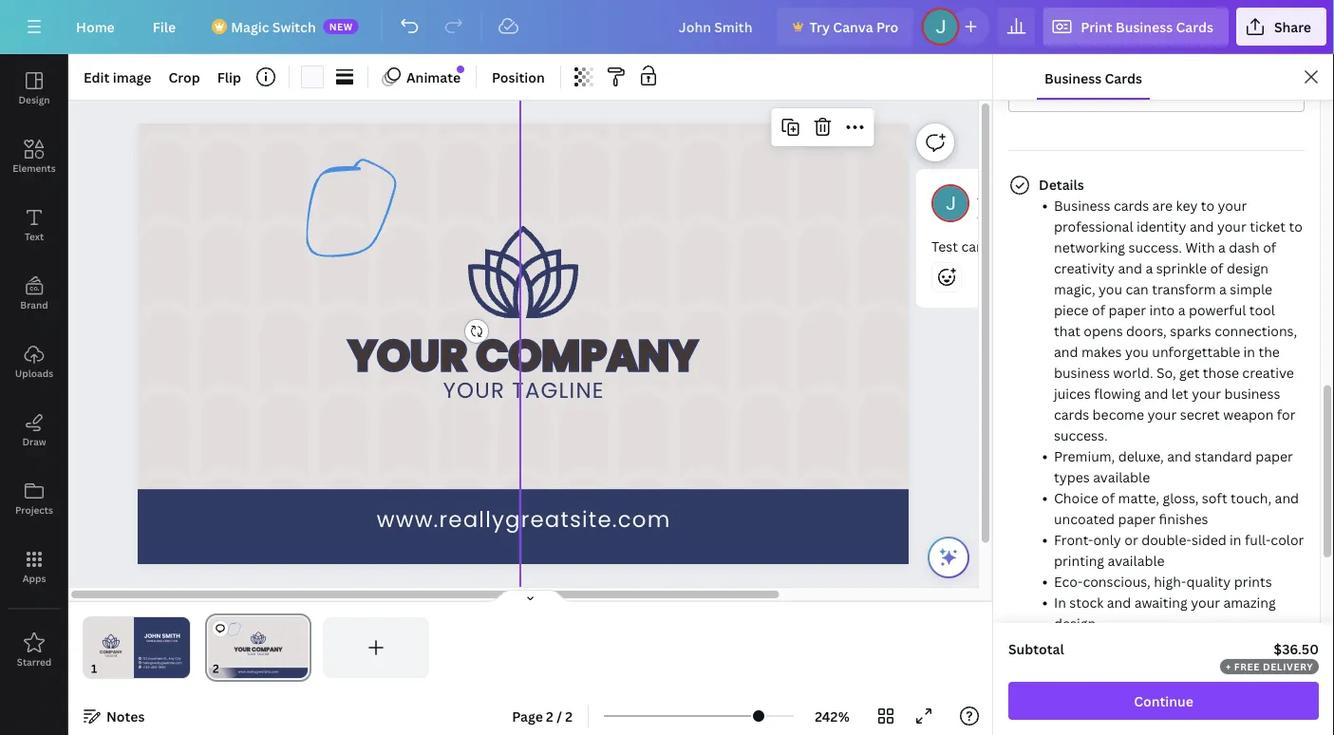 Task type: locate. For each thing, give the bounding box(es) containing it.
0 vertical spatial you
[[1099, 280, 1123, 298]]

0 vertical spatial cards
[[1114, 196, 1150, 214]]

0 vertical spatial success.
[[1129, 238, 1183, 256]]

in
[[1244, 342, 1256, 361], [1230, 531, 1242, 549]]

business inside "details business cards are key to your professional identity and your ticket to networking success. with a dash of creativity and a sprinkle of design magic, you can transform a simple piece of paper into a powerful tool that opens doors, sparks connections, and makes you unforgettable in the business world. so, get those creative juices flowing and let your business cards become your secret weapon for success. premium, deluxe, and standard paper types available choice of matte, gloss, soft touch, and uncoated paper finishes front-only or double-sided in full-color printing available eco-conscious, high-quality prints in stock and awaiting your amazing design"
[[1055, 196, 1111, 214]]

of left matte,
[[1102, 489, 1115, 507]]

50 business cards
[[1021, 84, 1139, 102]]

with
[[1186, 238, 1216, 256]]

cards
[[1114, 196, 1150, 214], [1055, 405, 1090, 423]]

in left the
[[1244, 342, 1256, 361]]

2 left /
[[546, 707, 554, 725]]

business up weapon
[[1225, 384, 1281, 402]]

business cards button
[[1037, 54, 1150, 100]]

creative
[[1243, 363, 1295, 381]]

paper down can
[[1109, 301, 1147, 319]]

available
[[1094, 468, 1151, 486], [1108, 551, 1165, 570]]

1 vertical spatial to
[[1290, 217, 1303, 235]]

1 vertical spatial $36.50
[[1274, 640, 1320, 658]]

and right deluxe,
[[1168, 447, 1192, 465]]

paper down matte,
[[1119, 510, 1156, 528]]

business for details
[[1055, 196, 1111, 214]]

edit image
[[84, 68, 151, 86]]

2 right /
[[566, 707, 573, 725]]

1 horizontal spatial $36.50
[[1274, 640, 1320, 658]]

$36.50
[[1225, 84, 1270, 102], [1274, 640, 1320, 658]]

Design title text field
[[664, 8, 770, 46]]

1 horizontal spatial 2
[[566, 707, 573, 725]]

position
[[492, 68, 545, 86]]

to right 'ticket'
[[1290, 217, 1303, 235]]

$36.50 up delivery
[[1274, 640, 1320, 658]]

your
[[349, 326, 468, 385], [349, 326, 468, 385], [443, 375, 505, 405]]

1 vertical spatial success.
[[1055, 426, 1108, 444]]

pro
[[877, 18, 899, 36]]

success. up premium,
[[1055, 426, 1108, 444]]

of up the opens
[[1093, 301, 1106, 319]]

0 horizontal spatial 2
[[546, 707, 554, 725]]

1 vertical spatial design
[[1055, 614, 1096, 632]]

canva
[[833, 18, 874, 36]]

design
[[1227, 259, 1269, 277], [1055, 614, 1096, 632]]

to
[[1202, 196, 1215, 214], [1290, 217, 1303, 235]]

0 horizontal spatial business
[[1055, 363, 1110, 381]]

1 horizontal spatial business
[[1225, 384, 1281, 402]]

0 horizontal spatial in
[[1230, 531, 1242, 549]]

apps button
[[0, 533, 68, 601]]

success. down identity
[[1129, 238, 1183, 256]]

projects button
[[0, 465, 68, 533]]

and
[[1190, 217, 1215, 235], [1119, 259, 1143, 277], [1055, 342, 1079, 361], [1145, 384, 1169, 402], [1168, 447, 1192, 465], [1275, 489, 1300, 507], [1108, 593, 1132, 611]]

only
[[1094, 531, 1122, 549]]

None button
[[1009, 74, 1305, 112]]

a right 'into' on the top of page
[[1179, 301, 1186, 319]]

business up juices
[[1055, 363, 1110, 381]]

a
[[1219, 238, 1226, 256], [1146, 259, 1153, 277], [1220, 280, 1227, 298], [1179, 301, 1186, 319]]

available up matte,
[[1094, 468, 1151, 486]]

$36.50 for 50 business cards
[[1225, 84, 1270, 102]]

in left 'full-'
[[1230, 531, 1242, 549]]

doors,
[[1127, 322, 1167, 340]]

business inside business cards button
[[1045, 69, 1102, 87]]

types
[[1055, 468, 1090, 486]]

dash
[[1230, 238, 1260, 256]]

0 vertical spatial $36.50
[[1225, 84, 1270, 102]]

list containing business cards are key to your professional identity and your ticket to networking success. with a dash of creativity and a sprinkle of design magic, you can transform a simple piece of paper into a powerful tool that opens doors, sparks connections, and makes you unforgettable in the business world. so, get those creative juices flowing and let your business cards become your secret weapon for success.
[[1039, 195, 1305, 634]]

or
[[1125, 531, 1139, 549]]

makes
[[1082, 342, 1122, 361]]

in
[[1055, 593, 1067, 611]]

delivery
[[1263, 660, 1314, 673]]

1 vertical spatial you
[[1126, 342, 1149, 361]]

transform
[[1153, 280, 1217, 298]]

page 2 image
[[205, 618, 312, 678]]

smith
[[1013, 186, 1051, 204]]

0 horizontal spatial you
[[1099, 280, 1123, 298]]

design button
[[0, 54, 68, 123]]

front-
[[1055, 531, 1094, 549]]

continue button
[[1009, 682, 1320, 720]]

1 horizontal spatial design
[[1227, 259, 1269, 277]]

soft
[[1203, 489, 1228, 507]]

let
[[1172, 384, 1189, 402]]

business inside print business cards dropdown button
[[1116, 18, 1173, 36]]

powerful
[[1189, 301, 1247, 319]]

available down or
[[1108, 551, 1165, 570]]

to right key
[[1202, 196, 1215, 214]]

list
[[917, 169, 1228, 369], [1039, 195, 1305, 634]]

you left can
[[1099, 280, 1123, 298]]

2 vertical spatial paper
[[1119, 510, 1156, 528]]

cards inside dropdown button
[[1177, 18, 1214, 36]]

$36.50 down share dropdown button
[[1225, 84, 1270, 102]]

company
[[476, 326, 698, 385], [476, 326, 698, 385]]

magic switch
[[231, 18, 316, 36]]

switch
[[272, 18, 316, 36]]

a right the with
[[1219, 238, 1226, 256]]

1 horizontal spatial success.
[[1129, 238, 1183, 256]]

try canva pro button
[[778, 8, 914, 46]]

secret
[[1181, 405, 1221, 423]]

and up the with
[[1190, 217, 1215, 235]]

touch,
[[1231, 489, 1272, 507]]

file button
[[138, 8, 191, 46]]

you
[[1099, 280, 1123, 298], [1126, 342, 1149, 361]]

1 vertical spatial in
[[1230, 531, 1242, 549]]

the
[[1259, 342, 1281, 361]]

john
[[978, 186, 1010, 204]]

draw button
[[0, 396, 68, 465]]

matte,
[[1119, 489, 1160, 507]]

a up can
[[1146, 259, 1153, 277]]

1 horizontal spatial in
[[1244, 342, 1256, 361]]

0 horizontal spatial $36.50
[[1225, 84, 1270, 102]]

you up world.
[[1126, 342, 1149, 361]]

now
[[1004, 207, 1027, 222]]

elements button
[[0, 123, 68, 191]]

design down stock
[[1055, 614, 1096, 632]]

cards for print business cards
[[1177, 18, 1214, 36]]

0 vertical spatial design
[[1227, 259, 1269, 277]]

business
[[1055, 363, 1110, 381], [1225, 384, 1281, 402]]

become
[[1093, 405, 1145, 423]]

0 vertical spatial to
[[1202, 196, 1215, 214]]

1 vertical spatial cards
[[1055, 405, 1090, 423]]

eco-
[[1055, 572, 1083, 590]]

paper down for
[[1256, 447, 1294, 465]]

position button
[[485, 62, 553, 92]]

hide pages image
[[485, 589, 576, 604]]

cards down juices
[[1055, 405, 1090, 423]]

design down dash
[[1227, 259, 1269, 277]]

test card
[[932, 237, 990, 255]]

success.
[[1129, 238, 1183, 256], [1055, 426, 1108, 444]]

cards left are
[[1114, 196, 1150, 214]]

www.reallygreatsite.com
[[377, 505, 671, 535]]

sprinkle
[[1157, 259, 1207, 277]]

starred
[[17, 656, 52, 668]]

side panel tab list
[[0, 54, 68, 685]]

0 horizontal spatial cards
[[1055, 405, 1090, 423]]

continue
[[1134, 692, 1194, 710]]

apps
[[22, 572, 46, 585]]

edit image button
[[76, 62, 159, 92]]

cards
[[1177, 18, 1214, 36], [1105, 69, 1143, 87], [1102, 84, 1139, 102]]

crop
[[169, 68, 200, 86]]

stock
[[1070, 593, 1104, 611]]

page
[[512, 707, 543, 725]]

#fafaff image
[[301, 66, 324, 88]]

into
[[1150, 301, 1175, 319]]

world.
[[1114, 363, 1154, 381]]

magic
[[231, 18, 269, 36]]

quality
[[1187, 572, 1232, 590]]



Task type: describe. For each thing, give the bounding box(es) containing it.
1 horizontal spatial cards
[[1114, 196, 1150, 214]]

get
[[1180, 363, 1200, 381]]

a up powerful
[[1220, 280, 1227, 298]]

awaiting
[[1135, 593, 1188, 611]]

print business cards
[[1081, 18, 1214, 36]]

edit
[[84, 68, 110, 86]]

cards for 50 business cards
[[1102, 84, 1139, 102]]

print
[[1081, 18, 1113, 36]]

try
[[810, 18, 830, 36]]

home
[[76, 18, 115, 36]]

242%
[[815, 707, 850, 725]]

brand button
[[0, 259, 68, 328]]

free
[[1235, 660, 1261, 673]]

weapon
[[1224, 405, 1274, 423]]

1 vertical spatial available
[[1108, 551, 1165, 570]]

connections,
[[1215, 322, 1298, 340]]

simple
[[1231, 280, 1273, 298]]

uploads
[[15, 367, 53, 380]]

1 vertical spatial paper
[[1256, 447, 1294, 465]]

50
[[1021, 84, 1038, 102]]

business for print
[[1116, 18, 1173, 36]]

Page title text field
[[227, 659, 235, 678]]

color
[[1271, 531, 1305, 549]]

1 2 from the left
[[546, 707, 554, 725]]

design
[[18, 93, 50, 106]]

canva assistant image
[[938, 546, 960, 569]]

page 2 / 2
[[512, 707, 573, 725]]

professional
[[1055, 217, 1134, 235]]

1 horizontal spatial to
[[1290, 217, 1303, 235]]

details
[[1039, 175, 1085, 193]]

flip
[[217, 68, 241, 86]]

ticket
[[1250, 217, 1286, 235]]

0 vertical spatial paper
[[1109, 301, 1147, 319]]

new
[[329, 20, 353, 33]]

creativity
[[1055, 259, 1115, 277]]

/
[[557, 707, 562, 725]]

animate button
[[376, 62, 468, 92]]

$36.50 for subtotal
[[1274, 640, 1320, 658]]

high-
[[1154, 572, 1187, 590]]

can
[[1126, 280, 1149, 298]]

elements
[[13, 162, 56, 174]]

0 vertical spatial in
[[1244, 342, 1256, 361]]

projects
[[15, 504, 53, 516]]

prints
[[1235, 572, 1273, 590]]

business cards
[[1045, 69, 1143, 87]]

list containing john smith
[[917, 169, 1228, 369]]

+
[[1226, 660, 1232, 673]]

try canva pro
[[810, 18, 899, 36]]

0 horizontal spatial success.
[[1055, 426, 1108, 444]]

text
[[25, 230, 44, 243]]

242% button
[[802, 701, 864, 732]]

piece
[[1055, 301, 1089, 319]]

0 vertical spatial business
[[1055, 363, 1110, 381]]

and down the conscious,
[[1108, 593, 1132, 611]]

none button containing 50 business cards
[[1009, 74, 1305, 112]]

details business cards are key to your professional identity and your ticket to networking success. with a dash of creativity and a sprinkle of design magic, you can transform a simple piece of paper into a powerful tool that opens doors, sparks connections, and makes you unforgettable in the business world. so, get those creative juices flowing and let your business cards become your secret weapon for success. premium, deluxe, and standard paper types available choice of matte, gloss, soft touch, and uncoated paper finishes front-only or double-sided in full-color printing available eco-conscious, high-quality prints in stock and awaiting your amazing design
[[1039, 175, 1305, 632]]

0 vertical spatial available
[[1094, 468, 1151, 486]]

test
[[932, 237, 958, 255]]

notes button
[[76, 701, 152, 732]]

main menu bar
[[0, 0, 1335, 54]]

print business cards button
[[1043, 8, 1229, 46]]

page 2 / 2 button
[[505, 701, 581, 732]]

standard
[[1195, 447, 1253, 465]]

share
[[1275, 18, 1312, 36]]

2 2 from the left
[[566, 707, 573, 725]]

image
[[113, 68, 151, 86]]

and up can
[[1119, 259, 1143, 277]]

conscious,
[[1083, 572, 1151, 590]]

finishes
[[1160, 510, 1209, 528]]

and down "that"
[[1055, 342, 1079, 361]]

crop button
[[161, 62, 208, 92]]

home link
[[61, 8, 130, 46]]

sparks
[[1171, 322, 1212, 340]]

premium,
[[1055, 447, 1116, 465]]

of down the with
[[1211, 259, 1224, 277]]

subtotal
[[1009, 640, 1065, 658]]

networking
[[1055, 238, 1126, 256]]

that
[[1055, 322, 1081, 340]]

juices
[[1055, 384, 1091, 402]]

of down 'ticket'
[[1264, 238, 1277, 256]]

file
[[153, 18, 176, 36]]

0 horizontal spatial to
[[1202, 196, 1215, 214]]

uncoated
[[1055, 510, 1115, 528]]

1 horizontal spatial you
[[1126, 342, 1149, 361]]

and right the touch,
[[1275, 489, 1300, 507]]

business for 50
[[1042, 84, 1098, 102]]

text button
[[0, 191, 68, 259]]

0 horizontal spatial design
[[1055, 614, 1096, 632]]

share button
[[1237, 8, 1327, 46]]

full-
[[1245, 531, 1271, 549]]

your tagline
[[443, 375, 605, 405]]

1 vertical spatial business
[[1225, 384, 1281, 402]]

cards inside button
[[1105, 69, 1143, 87]]

draw
[[22, 435, 46, 448]]

choice
[[1055, 489, 1099, 507]]

magic,
[[1055, 280, 1096, 298]]

brand
[[20, 298, 48, 311]]

amazing
[[1224, 593, 1276, 611]]

and down so,
[[1145, 384, 1169, 402]]

new image
[[457, 66, 465, 73]]

starred button
[[0, 617, 68, 685]]

so,
[[1157, 363, 1177, 381]]

uploads button
[[0, 328, 68, 396]]

deluxe,
[[1119, 447, 1165, 465]]

opens
[[1084, 322, 1124, 340]]

flip button
[[210, 62, 249, 92]]

just
[[978, 207, 1001, 222]]

#fafaff image
[[301, 66, 324, 88]]



Task type: vqa. For each thing, say whether or not it's contained in the screenshot.
types
yes



